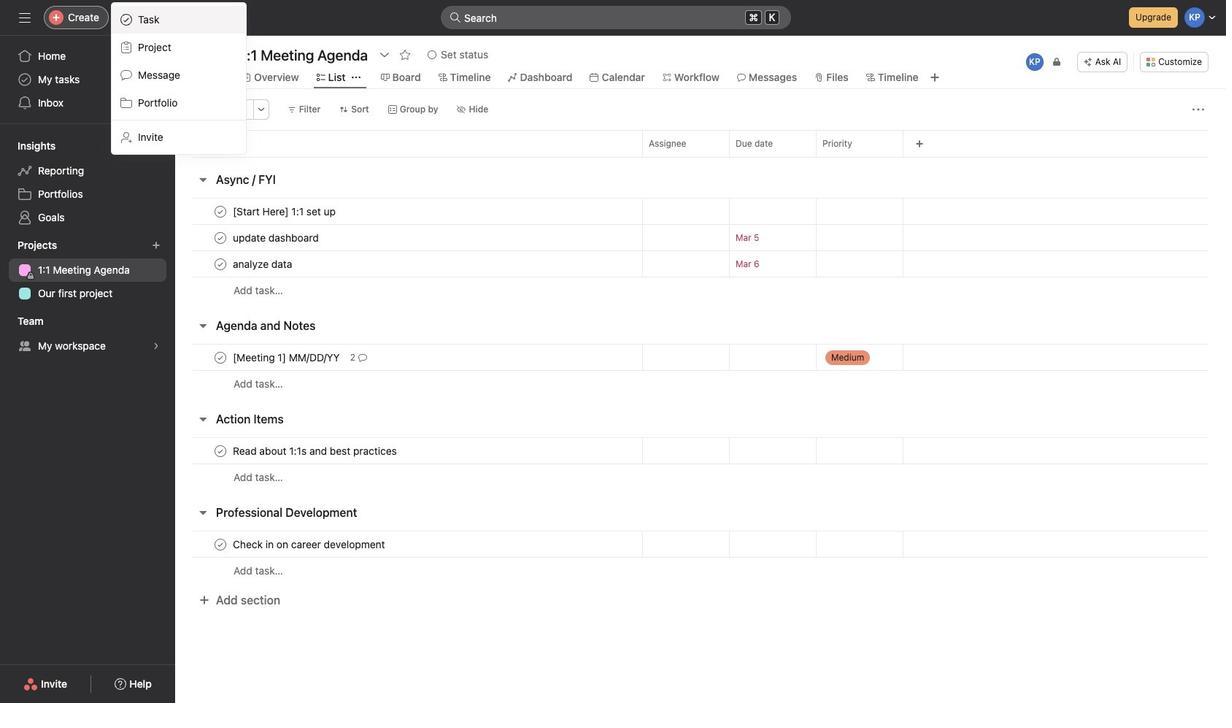 Task type: locate. For each thing, give the bounding box(es) containing it.
2 vertical spatial mark complete checkbox
[[212, 536, 229, 553]]

Task name text field
[[230, 230, 323, 245], [230, 350, 344, 365], [230, 537, 390, 552]]

collapse task list for this group image
[[197, 174, 209, 186], [197, 320, 209, 332], [197, 507, 209, 519]]

0 vertical spatial mark complete checkbox
[[212, 203, 229, 220]]

task name text field inside [meeting 1] mm/dd/yy cell
[[230, 350, 344, 365]]

mark complete image for task name text box inside [meeting 1] mm/dd/yy cell
[[212, 349, 229, 366]]

3 collapse task list for this group image from the top
[[197, 507, 209, 519]]

task name text field for update dashboard cell
[[230, 230, 323, 245]]

collapse task list for this group image
[[197, 413, 209, 425]]

mark complete image for task name text box inside the update dashboard cell
[[212, 229, 229, 246]]

collapse task list for this group image for header agenda and notes tree grid
[[197, 320, 209, 332]]

2 vertical spatial mark complete image
[[212, 349, 229, 366]]

2 vertical spatial collapse task list for this group image
[[197, 507, 209, 519]]

mark complete image inside 'analyze data' cell
[[212, 255, 229, 273]]

1 mark complete checkbox from the top
[[212, 255, 229, 273]]

task name text field inside read about 1:1s and best practices cell
[[230, 444, 402, 458]]

3 mark complete checkbox from the top
[[212, 536, 229, 553]]

task name text field for check in on career development cell at the bottom of the page
[[230, 537, 390, 552]]

0 vertical spatial task name text field
[[230, 230, 323, 245]]

1 task name text field from the top
[[230, 204, 340, 219]]

0 vertical spatial collapse task list for this group image
[[197, 174, 209, 186]]

mark complete checkbox for task name text box in the check in on career development cell
[[212, 536, 229, 553]]

2 task name text field from the top
[[230, 350, 344, 365]]

task name text field inside 'analyze data' cell
[[230, 257, 297, 271]]

2 comments image
[[359, 353, 367, 362]]

1 vertical spatial mark complete image
[[212, 442, 229, 460]]

task name text field inside check in on career development cell
[[230, 537, 390, 552]]

mark complete checkbox inside [start here] 1:1 set up cell
[[212, 203, 229, 220]]

header action items tree grid
[[175, 437, 1227, 491]]

mark complete image
[[212, 229, 229, 246], [212, 442, 229, 460], [212, 536, 229, 553]]

1 vertical spatial task name text field
[[230, 350, 344, 365]]

mark complete image inside check in on career development cell
[[212, 536, 229, 553]]

3 task name text field from the top
[[230, 444, 402, 458]]

global element
[[0, 36, 175, 123]]

1 mark complete checkbox from the top
[[212, 203, 229, 220]]

2 vertical spatial task name text field
[[230, 444, 402, 458]]

1 mark complete image from the top
[[212, 203, 229, 220]]

mark complete checkbox for task name text field inside read about 1:1s and best practices cell
[[212, 442, 229, 460]]

add tab image
[[929, 72, 941, 83]]

1 task name text field from the top
[[230, 230, 323, 245]]

Mark complete checkbox
[[212, 203, 229, 220], [212, 229, 229, 246], [212, 536, 229, 553]]

Mark complete checkbox
[[212, 255, 229, 273], [212, 349, 229, 366], [212, 442, 229, 460]]

0 vertical spatial task name text field
[[230, 204, 340, 219]]

2 mark complete checkbox from the top
[[212, 229, 229, 246]]

menu item
[[112, 6, 246, 34]]

1 collapse task list for this group image from the top
[[197, 174, 209, 186]]

see details, my workspace image
[[152, 342, 161, 351]]

mark complete checkbox inside check in on career development cell
[[212, 536, 229, 553]]

1 vertical spatial collapse task list for this group image
[[197, 320, 209, 332]]

1 vertical spatial task name text field
[[230, 257, 297, 271]]

1 vertical spatial mark complete image
[[212, 255, 229, 273]]

3 mark complete checkbox from the top
[[212, 442, 229, 460]]

0 vertical spatial mark complete checkbox
[[212, 255, 229, 273]]

2 mark complete image from the top
[[212, 255, 229, 273]]

task name text field for read about 1:1s and best practices cell
[[230, 444, 402, 458]]

2 vertical spatial mark complete image
[[212, 536, 229, 553]]

teams element
[[0, 308, 175, 361]]

0 vertical spatial mark complete image
[[212, 229, 229, 246]]

Search tasks, projects, and more text field
[[441, 6, 792, 29]]

mark complete checkbox inside update dashboard cell
[[212, 229, 229, 246]]

row
[[175, 130, 1227, 157], [193, 156, 1209, 158], [175, 198, 1227, 225], [175, 224, 1227, 251], [175, 251, 1227, 278], [175, 277, 1227, 304], [175, 344, 1227, 371], [175, 370, 1227, 397], [175, 437, 1227, 465], [175, 464, 1227, 491], [175, 531, 1227, 558], [175, 557, 1227, 584]]

2 mark complete image from the top
[[212, 442, 229, 460]]

mark complete image inside read about 1:1s and best practices cell
[[212, 442, 229, 460]]

3 mark complete image from the top
[[212, 349, 229, 366]]

mark complete image inside [meeting 1] mm/dd/yy cell
[[212, 349, 229, 366]]

update dashboard cell
[[175, 224, 643, 251]]

task name text field inside [start here] 1:1 set up cell
[[230, 204, 340, 219]]

None field
[[441, 6, 792, 29]]

mark complete checkbox inside read about 1:1s and best practices cell
[[212, 442, 229, 460]]

mark complete checkbox inside [meeting 1] mm/dd/yy cell
[[212, 349, 229, 366]]

insights element
[[0, 133, 175, 232]]

3 mark complete image from the top
[[212, 536, 229, 553]]

0 vertical spatial mark complete image
[[212, 203, 229, 220]]

1 vertical spatial mark complete checkbox
[[212, 229, 229, 246]]

2 vertical spatial task name text field
[[230, 537, 390, 552]]

mark complete image inside [start here] 1:1 set up cell
[[212, 203, 229, 220]]

3 task name text field from the top
[[230, 537, 390, 552]]

collapse task list for this group image for header async / fyi tree grid on the top of the page
[[197, 174, 209, 186]]

add field image
[[916, 139, 925, 148]]

read about 1:1s and best practices cell
[[175, 437, 643, 465]]

2 collapse task list for this group image from the top
[[197, 320, 209, 332]]

mark complete image inside update dashboard cell
[[212, 229, 229, 246]]

mark complete image
[[212, 203, 229, 220], [212, 255, 229, 273], [212, 349, 229, 366]]

2 task name text field from the top
[[230, 257, 297, 271]]

1 mark complete image from the top
[[212, 229, 229, 246]]

2 vertical spatial mark complete checkbox
[[212, 442, 229, 460]]

1 vertical spatial mark complete checkbox
[[212, 349, 229, 366]]

None text field
[[237, 42, 372, 68]]

mark complete checkbox inside 'analyze data' cell
[[212, 255, 229, 273]]

Task name text field
[[230, 204, 340, 219], [230, 257, 297, 271], [230, 444, 402, 458]]

more actions image
[[257, 105, 266, 114]]

task name text field inside update dashboard cell
[[230, 230, 323, 245]]

collapse task list for this group image for header professional development tree grid
[[197, 507, 209, 519]]

2 mark complete checkbox from the top
[[212, 349, 229, 366]]



Task type: vqa. For each thing, say whether or not it's contained in the screenshot.
On in the dropdown button
no



Task type: describe. For each thing, give the bounding box(es) containing it.
show options image
[[379, 49, 391, 61]]

mark complete checkbox for task name text box inside the update dashboard cell
[[212, 229, 229, 246]]

mark complete checkbox for task name text field inside the [start here] 1:1 set up cell
[[212, 203, 229, 220]]

[meeting 1] mm/dd/yy cell
[[175, 344, 643, 371]]

task name text field for [meeting 1] mm/dd/yy cell
[[230, 350, 344, 365]]

header async / fyi tree grid
[[175, 198, 1227, 304]]

mark complete image for task name text field inside the [start here] 1:1 set up cell
[[212, 203, 229, 220]]

analyze data cell
[[175, 251, 643, 278]]

header professional development tree grid
[[175, 531, 1227, 584]]

prominent image
[[450, 12, 462, 23]]

header agenda and notes tree grid
[[175, 344, 1227, 397]]

mark complete image for task name text field inside 'analyze data' cell
[[212, 255, 229, 273]]

more actions image
[[1193, 104, 1205, 115]]

tab actions image
[[352, 73, 360, 82]]

[start here] 1:1 set up cell
[[175, 198, 643, 225]]

check in on career development cell
[[175, 531, 643, 558]]

add to starred image
[[400, 49, 411, 61]]

mark complete image for task name text box in the check in on career development cell
[[212, 536, 229, 553]]

task name text field for [start here] 1:1 set up cell on the top of the page
[[230, 204, 340, 219]]

projects element
[[0, 232, 175, 308]]

new project or portfolio image
[[152, 241, 161, 250]]

mark complete checkbox for task name text field inside 'analyze data' cell
[[212, 255, 229, 273]]

task name text field for 'analyze data' cell
[[230, 257, 297, 271]]

hide sidebar image
[[19, 12, 31, 23]]

mark complete image for task name text field inside read about 1:1s and best practices cell
[[212, 442, 229, 460]]

mark complete checkbox for task name text box inside [meeting 1] mm/dd/yy cell
[[212, 349, 229, 366]]



